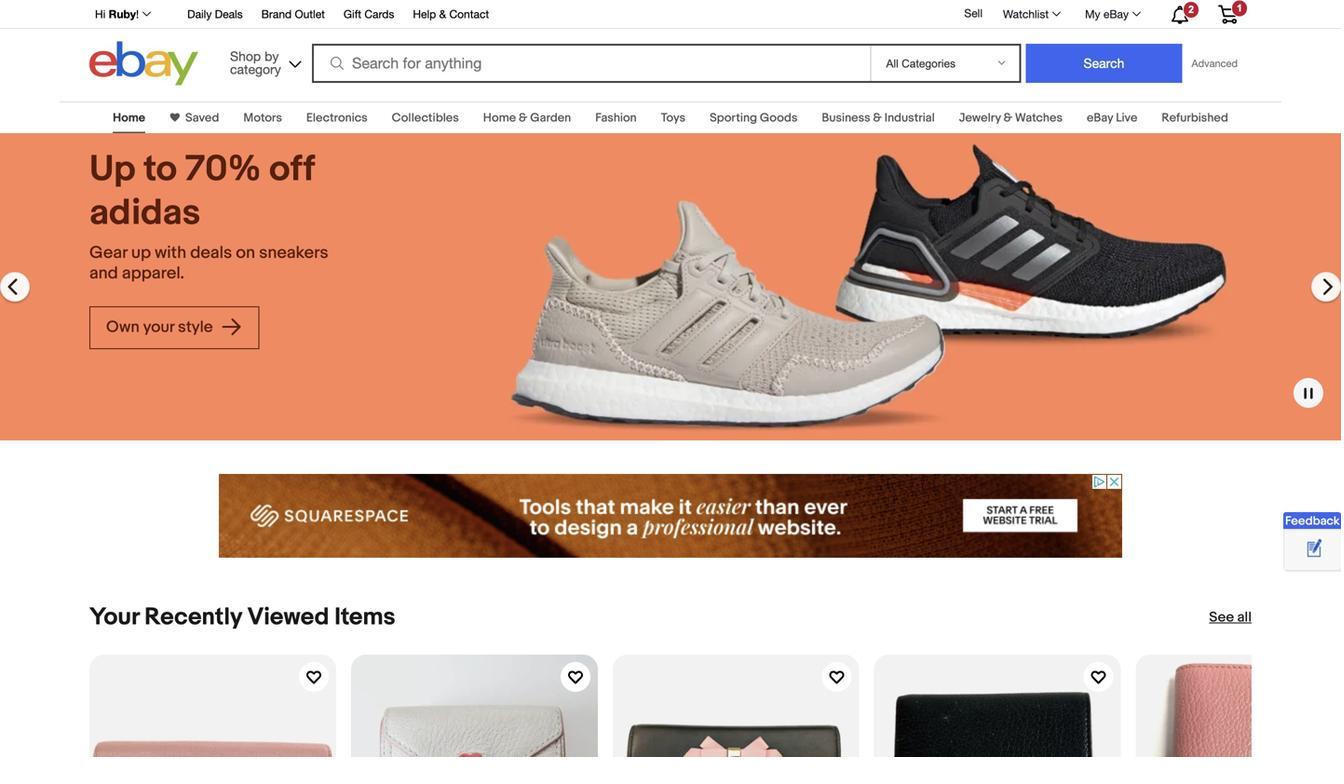 Task type: describe. For each thing, give the bounding box(es) containing it.
ebay inside "account" navigation
[[1104, 7, 1129, 21]]

live
[[1117, 111, 1138, 125]]

fashion
[[596, 111, 637, 125]]

& for business
[[874, 111, 882, 125]]

none submit inside shop by category banner
[[1026, 44, 1183, 83]]

up to 70% off adidas gear up with deals on sneakers and apparel.
[[89, 148, 329, 284]]

garden
[[531, 111, 571, 125]]

watchlist link
[[993, 3, 1070, 25]]

advanced link
[[1183, 45, 1248, 82]]

up
[[131, 243, 151, 263]]

business
[[822, 111, 871, 125]]

own your style
[[106, 317, 217, 337]]

with
[[155, 243, 187, 263]]

2
[[1189, 4, 1195, 15]]

electronics link
[[306, 111, 368, 125]]

all
[[1238, 609, 1253, 626]]

outlet
[[295, 7, 325, 21]]

deals
[[215, 7, 243, 21]]

collectibles
[[392, 111, 459, 125]]

items
[[335, 603, 396, 632]]

refurbished link
[[1162, 111, 1229, 125]]

see all
[[1210, 609, 1253, 626]]

deals
[[190, 243, 232, 263]]

to
[[144, 148, 177, 192]]

sneakers
[[259, 243, 329, 263]]

& for jewelry
[[1004, 111, 1013, 125]]

up to 70% off adidas link
[[89, 148, 358, 235]]

business & industrial
[[822, 111, 935, 125]]

jewelry & watches link
[[960, 111, 1063, 125]]

recently
[[145, 603, 242, 632]]

hi
[[95, 7, 106, 21]]

your
[[89, 603, 139, 632]]

up
[[89, 148, 136, 192]]

saved
[[186, 111, 219, 125]]

Search for anything text field
[[315, 46, 867, 81]]

gift cards
[[344, 7, 395, 21]]

collectibles link
[[392, 111, 459, 125]]

my ebay link
[[1076, 3, 1150, 25]]

& for home
[[519, 111, 528, 125]]

jewelry
[[960, 111, 1002, 125]]

!
[[136, 7, 139, 21]]

shop by category
[[230, 48, 281, 77]]

gift cards link
[[344, 5, 395, 25]]

adidas
[[89, 192, 201, 235]]

viewed
[[247, 603, 329, 632]]

electronics
[[306, 111, 368, 125]]

off
[[269, 148, 315, 192]]

home for home
[[113, 111, 145, 125]]

brand
[[262, 7, 292, 21]]

ebay live link
[[1088, 111, 1138, 125]]

advanced
[[1192, 57, 1239, 69]]

see
[[1210, 609, 1235, 626]]

daily deals
[[187, 7, 243, 21]]

jewelry & watches
[[960, 111, 1063, 125]]

brand outlet link
[[262, 5, 325, 25]]

help & contact
[[413, 7, 489, 21]]



Task type: locate. For each thing, give the bounding box(es) containing it.
watchlist
[[1004, 7, 1049, 21]]

shop by category banner
[[85, 0, 1253, 90]]

ruby
[[109, 7, 136, 21]]

and
[[89, 263, 118, 284]]

help & contact link
[[413, 5, 489, 25]]

contact
[[450, 7, 489, 21]]

category
[[230, 62, 281, 77]]

feedback
[[1286, 514, 1341, 529]]

motors
[[244, 111, 282, 125]]

1 home from the left
[[113, 111, 145, 125]]

by
[[265, 48, 279, 64]]

& right 'jewelry'
[[1004, 111, 1013, 125]]

ebay left live
[[1088, 111, 1114, 125]]

0 horizontal spatial home
[[113, 111, 145, 125]]

motors link
[[244, 111, 282, 125]]

0 vertical spatial ebay
[[1104, 7, 1129, 21]]

your
[[143, 317, 174, 337]]

2 home from the left
[[483, 111, 516, 125]]

on
[[236, 243, 255, 263]]

home
[[113, 111, 145, 125], [483, 111, 516, 125]]

goods
[[760, 111, 798, 125]]

apparel.
[[122, 263, 184, 284]]

1 horizontal spatial home
[[483, 111, 516, 125]]

sporting goods link
[[710, 111, 798, 125]]

my
[[1086, 7, 1101, 21]]

& right 'business' at the right top of the page
[[874, 111, 882, 125]]

home for home & garden
[[483, 111, 516, 125]]

toys link
[[661, 111, 686, 125]]

up to 70% off adidas main content
[[0, 90, 1342, 758]]

style
[[178, 317, 213, 337]]

& for help
[[439, 7, 447, 21]]

daily deals link
[[187, 5, 243, 25]]

own
[[106, 317, 140, 337]]

industrial
[[885, 111, 935, 125]]

help
[[413, 7, 436, 21]]

account navigation
[[85, 0, 1253, 29]]

2 button
[[1156, 1, 1204, 27]]

& left garden
[[519, 111, 528, 125]]

ebay right my
[[1104, 7, 1129, 21]]

gift
[[344, 7, 362, 21]]

brand outlet
[[262, 7, 325, 21]]

my ebay
[[1086, 7, 1129, 21]]

gear
[[89, 243, 127, 263]]

shop by category button
[[222, 41, 306, 82]]

hi ruby !
[[95, 7, 139, 21]]

1
[[1238, 2, 1243, 14]]

see all link
[[1210, 609, 1253, 627]]

sell
[[965, 7, 983, 20]]

fashion link
[[596, 111, 637, 125]]

1 link
[[1208, 0, 1250, 27]]

home & garden
[[483, 111, 571, 125]]

ebay
[[1104, 7, 1129, 21], [1088, 111, 1114, 125]]

ebay inside up to 70% off adidas main content
[[1088, 111, 1114, 125]]

home up up
[[113, 111, 145, 125]]

advertisement region
[[219, 474, 1123, 558]]

your recently viewed items
[[89, 603, 396, 632]]

toys
[[661, 111, 686, 125]]

own your style link
[[89, 306, 260, 349]]

& inside "account" navigation
[[439, 7, 447, 21]]

sell link
[[957, 7, 992, 20]]

saved link
[[180, 111, 219, 125]]

home & garden link
[[483, 111, 571, 125]]

cards
[[365, 7, 395, 21]]

ebay live
[[1088, 111, 1138, 125]]

None submit
[[1026, 44, 1183, 83]]

business & industrial link
[[822, 111, 935, 125]]

sporting goods
[[710, 111, 798, 125]]

& right help
[[439, 7, 447, 21]]

70%
[[185, 148, 261, 192]]

shop
[[230, 48, 261, 64]]

daily
[[187, 7, 212, 21]]

sporting
[[710, 111, 758, 125]]

watches
[[1016, 111, 1063, 125]]

refurbished
[[1162, 111, 1229, 125]]

&
[[439, 7, 447, 21], [519, 111, 528, 125], [874, 111, 882, 125], [1004, 111, 1013, 125]]

home left garden
[[483, 111, 516, 125]]

1 vertical spatial ebay
[[1088, 111, 1114, 125]]

your recently viewed items link
[[89, 603, 396, 632]]



Task type: vqa. For each thing, say whether or not it's contained in the screenshot.
advertisement region
yes



